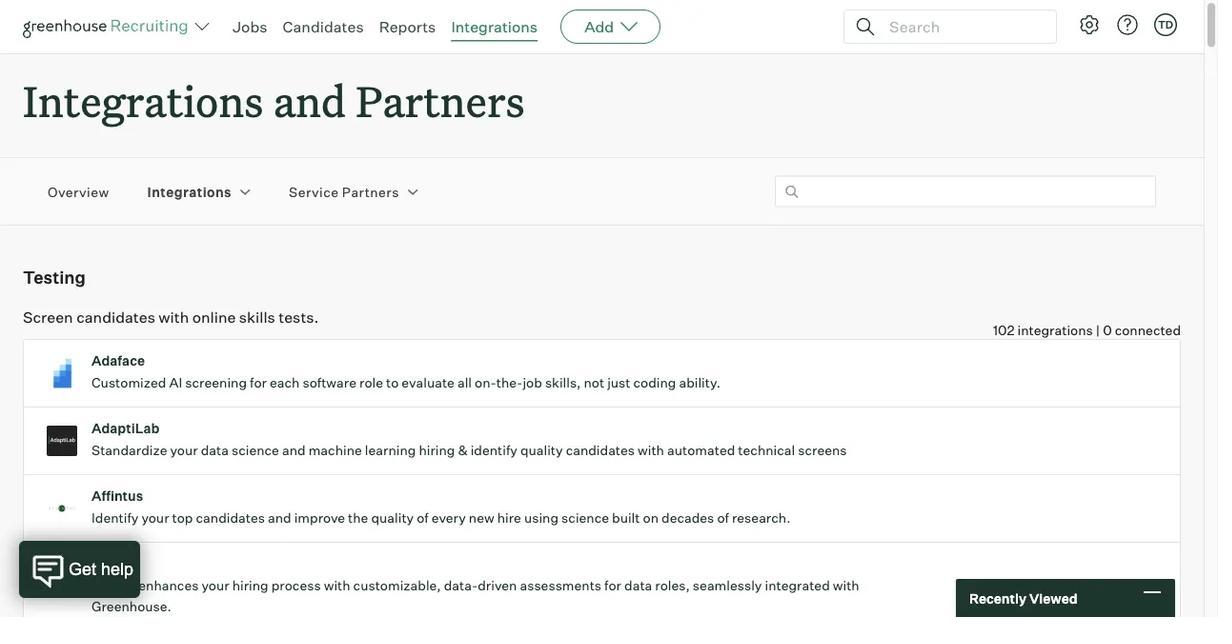 Task type: locate. For each thing, give the bounding box(es) containing it.
0 horizontal spatial quality
[[371, 510, 414, 527]]

1 vertical spatial integrations link
[[147, 183, 232, 201]]

1 vertical spatial partners
[[342, 183, 399, 200]]

process
[[271, 578, 321, 595]]

identify
[[471, 443, 518, 459]]

0 horizontal spatial data
[[201, 443, 229, 459]]

and for machine
[[282, 443, 306, 459]]

screens
[[798, 443, 847, 459]]

0 vertical spatial candidates
[[76, 308, 155, 327]]

candidates down not on the left bottom of page
[[566, 443, 635, 459]]

1 vertical spatial science
[[562, 510, 609, 527]]

your inside 'alooba alooba enhances your hiring process with customizable, data-driven assessments for data roles, seamlessly integrated with greenhouse.'
[[202, 578, 229, 595]]

with left automated
[[638, 443, 664, 459]]

your inside affintus identify your top candidates and improve the quality of every new hire using science built on decades of research.
[[141, 510, 169, 527]]

adaface
[[92, 353, 145, 370]]

with left online
[[159, 308, 189, 327]]

for inside adaface customized ai screening for each software role to evaluate all on-the-job skills, not just coding ability.
[[250, 375, 267, 392]]

of
[[417, 510, 429, 527], [717, 510, 729, 527]]

2 vertical spatial and
[[268, 510, 291, 527]]

job
[[523, 375, 542, 392]]

1 horizontal spatial candidates
[[196, 510, 265, 527]]

0 horizontal spatial hiring
[[232, 578, 268, 595]]

science
[[232, 443, 279, 459], [562, 510, 609, 527]]

greenhouse.
[[92, 599, 172, 616]]

recently
[[969, 590, 1027, 607]]

for right assessments
[[604, 578, 622, 595]]

candidates inside adaptilab standardize your data science and machine learning hiring & identify quality candidates with automated technical screens
[[566, 443, 635, 459]]

quality
[[520, 443, 563, 459], [371, 510, 414, 527]]

adaptilab standardize your data science and machine learning hiring & identify quality candidates with automated technical screens
[[92, 421, 847, 459]]

2 horizontal spatial your
[[202, 578, 229, 595]]

0 vertical spatial data
[[201, 443, 229, 459]]

the-
[[496, 375, 523, 392]]

driven
[[478, 578, 517, 595]]

data-
[[444, 578, 478, 595]]

1 vertical spatial candidates
[[566, 443, 635, 459]]

quality right the at the left bottom
[[371, 510, 414, 527]]

2 vertical spatial candidates
[[196, 510, 265, 527]]

top
[[172, 510, 193, 527]]

partners down the reports link
[[356, 72, 525, 129]]

skills
[[239, 308, 275, 327]]

of right decades
[[717, 510, 729, 527]]

and inside adaptilab standardize your data science and machine learning hiring & identify quality candidates with automated technical screens
[[282, 443, 306, 459]]

and
[[273, 72, 346, 129], [282, 443, 306, 459], [268, 510, 291, 527]]

for
[[250, 375, 267, 392], [604, 578, 622, 595]]

hire
[[497, 510, 521, 527]]

learning
[[365, 443, 416, 459]]

1 horizontal spatial your
[[170, 443, 198, 459]]

affintus identify your top candidates and improve the quality of every new hire using science built on decades of research.
[[92, 488, 791, 527]]

screen
[[23, 308, 73, 327]]

0 vertical spatial integrations link
[[451, 17, 538, 36]]

0 vertical spatial hiring
[[419, 443, 455, 459]]

0 horizontal spatial candidates
[[76, 308, 155, 327]]

not
[[584, 375, 604, 392]]

0 vertical spatial partners
[[356, 72, 525, 129]]

1 vertical spatial quality
[[371, 510, 414, 527]]

1 of from the left
[[417, 510, 429, 527]]

1 vertical spatial integrations
[[23, 72, 263, 129]]

2 vertical spatial integrations
[[147, 183, 232, 200]]

of left every at the bottom of page
[[417, 510, 429, 527]]

screening
[[185, 375, 247, 392]]

built
[[612, 510, 640, 527]]

1 horizontal spatial of
[[717, 510, 729, 527]]

overview
[[48, 183, 109, 200]]

1 horizontal spatial hiring
[[419, 443, 455, 459]]

your right standardize
[[170, 443, 198, 459]]

hiring left process
[[232, 578, 268, 595]]

candidates up adaface
[[76, 308, 155, 327]]

alooba alooba enhances your hiring process with customizable, data-driven assessments for data roles, seamlessly integrated with greenhouse.
[[92, 556, 860, 616]]

affintus
[[92, 488, 143, 505]]

your right the enhances
[[202, 578, 229, 595]]

1 horizontal spatial data
[[624, 578, 652, 595]]

and down candidates
[[273, 72, 346, 129]]

science left built
[[562, 510, 609, 527]]

2 of from the left
[[717, 510, 729, 527]]

candidates
[[76, 308, 155, 327], [566, 443, 635, 459], [196, 510, 265, 527]]

0 vertical spatial your
[[170, 443, 198, 459]]

with inside adaptilab standardize your data science and machine learning hiring & identify quality candidates with automated technical screens
[[638, 443, 664, 459]]

0 vertical spatial for
[[250, 375, 267, 392]]

alooba
[[92, 556, 137, 573], [92, 578, 136, 595]]

and left machine
[[282, 443, 306, 459]]

recently viewed
[[969, 590, 1078, 607]]

partners right service
[[342, 183, 399, 200]]

add button
[[561, 10, 661, 44]]

hiring left &
[[419, 443, 455, 459]]

quality right identify
[[520, 443, 563, 459]]

|
[[1096, 322, 1100, 339]]

alooba down "identify"
[[92, 556, 137, 573]]

1 horizontal spatial science
[[562, 510, 609, 527]]

0 vertical spatial quality
[[520, 443, 563, 459]]

greenhouse recruiting image
[[23, 15, 194, 38]]

1 vertical spatial your
[[141, 510, 169, 527]]

None text field
[[775, 176, 1156, 208]]

1 vertical spatial alooba
[[92, 578, 136, 595]]

integrations
[[451, 17, 538, 36], [23, 72, 263, 129], [147, 183, 232, 200]]

roles,
[[655, 578, 690, 595]]

customized
[[92, 375, 166, 392]]

coding
[[633, 375, 676, 392]]

0 horizontal spatial your
[[141, 510, 169, 527]]

service partners link
[[289, 183, 399, 201]]

0 horizontal spatial for
[[250, 375, 267, 392]]

1 horizontal spatial integrations link
[[451, 17, 538, 36]]

the
[[348, 510, 368, 527]]

for left 'each'
[[250, 375, 267, 392]]

integrations link
[[451, 17, 538, 36], [147, 183, 232, 201]]

your
[[170, 443, 198, 459], [141, 510, 169, 527], [202, 578, 229, 595]]

data down "screening"
[[201, 443, 229, 459]]

0 horizontal spatial science
[[232, 443, 279, 459]]

new
[[469, 510, 494, 527]]

and left improve
[[268, 510, 291, 527]]

quality inside affintus identify your top candidates and improve the quality of every new hire using science built on decades of research.
[[371, 510, 414, 527]]

data left roles,
[[624, 578, 652, 595]]

science down 'each'
[[232, 443, 279, 459]]

candidates inside affintus identify your top candidates and improve the quality of every new hire using science built on decades of research.
[[196, 510, 265, 527]]

hiring inside 'alooba alooba enhances your hiring process with customizable, data-driven assessments for data roles, seamlessly integrated with greenhouse.'
[[232, 578, 268, 595]]

0
[[1103, 322, 1112, 339]]

science inside adaptilab standardize your data science and machine learning hiring & identify quality candidates with automated technical screens
[[232, 443, 279, 459]]

for inside 'alooba alooba enhances your hiring process with customizable, data-driven assessments for data roles, seamlessly integrated with greenhouse.'
[[604, 578, 622, 595]]

your left top
[[141, 510, 169, 527]]

hiring
[[419, 443, 455, 459], [232, 578, 268, 595]]

1 horizontal spatial for
[[604, 578, 622, 595]]

1 vertical spatial data
[[624, 578, 652, 595]]

partners
[[356, 72, 525, 129], [342, 183, 399, 200]]

jobs
[[233, 17, 267, 36]]

just
[[607, 375, 631, 392]]

ability.
[[679, 375, 721, 392]]

enhances
[[138, 578, 199, 595]]

alooba up greenhouse.
[[92, 578, 136, 595]]

2 horizontal spatial candidates
[[566, 443, 635, 459]]

with
[[159, 308, 189, 327], [638, 443, 664, 459], [324, 578, 350, 595], [833, 578, 860, 595]]

0 horizontal spatial integrations link
[[147, 183, 232, 201]]

with right integrated at the right
[[833, 578, 860, 595]]

0 vertical spatial science
[[232, 443, 279, 459]]

your inside adaptilab standardize your data science and machine learning hiring & identify quality candidates with automated technical screens
[[170, 443, 198, 459]]

1 horizontal spatial quality
[[520, 443, 563, 459]]

candidates right top
[[196, 510, 265, 527]]

1 vertical spatial and
[[282, 443, 306, 459]]

102 integrations | 0 connected
[[993, 322, 1181, 339]]

2 vertical spatial your
[[202, 578, 229, 595]]

1 vertical spatial hiring
[[232, 578, 268, 595]]

software
[[303, 375, 356, 392]]

1 vertical spatial for
[[604, 578, 622, 595]]

automated
[[667, 443, 735, 459]]

td button
[[1154, 13, 1177, 36]]

data
[[201, 443, 229, 459], [624, 578, 652, 595]]

your for data
[[170, 443, 198, 459]]

0 vertical spatial alooba
[[92, 556, 137, 573]]

2 alooba from the top
[[92, 578, 136, 595]]

0 horizontal spatial of
[[417, 510, 429, 527]]

machine
[[309, 443, 362, 459]]

and inside affintus identify your top candidates and improve the quality of every new hire using science built on decades of research.
[[268, 510, 291, 527]]

connected
[[1115, 322, 1181, 339]]

screen candidates with online skills tests.
[[23, 308, 319, 327]]



Task type: describe. For each thing, give the bounding box(es) containing it.
adaptilab
[[92, 421, 160, 437]]

testing
[[23, 267, 86, 288]]

1 alooba from the top
[[92, 556, 137, 573]]

td
[[1158, 18, 1174, 31]]

add
[[584, 17, 614, 36]]

candidates
[[283, 17, 364, 36]]

online
[[192, 308, 236, 327]]

integrations
[[1018, 322, 1093, 339]]

technical
[[738, 443, 795, 459]]

each
[[270, 375, 300, 392]]

your for top
[[141, 510, 169, 527]]

reports
[[379, 17, 436, 36]]

on-
[[475, 375, 496, 392]]

service partners
[[289, 183, 399, 200]]

td button
[[1151, 10, 1181, 40]]

to
[[386, 375, 399, 392]]

integrations and partners
[[23, 72, 525, 129]]

and for improve
[[268, 510, 291, 527]]

using
[[524, 510, 559, 527]]

assessments
[[520, 578, 602, 595]]

quality inside adaptilab standardize your data science and machine learning hiring & identify quality candidates with automated technical screens
[[520, 443, 563, 459]]

hiring inside adaptilab standardize your data science and machine learning hiring & identify quality candidates with automated technical screens
[[419, 443, 455, 459]]

candidates link
[[283, 17, 364, 36]]

with right process
[[324, 578, 350, 595]]

decades
[[662, 510, 714, 527]]

seamlessly
[[693, 578, 762, 595]]

every
[[432, 510, 466, 527]]

ai
[[169, 375, 182, 392]]

0 vertical spatial and
[[273, 72, 346, 129]]

Search text field
[[885, 13, 1039, 41]]

improve
[[294, 510, 345, 527]]

all
[[457, 375, 472, 392]]

overview link
[[48, 183, 109, 201]]

configure image
[[1078, 13, 1101, 36]]

on
[[643, 510, 659, 527]]

viewed
[[1029, 590, 1078, 607]]

data inside 'alooba alooba enhances your hiring process with customizable, data-driven assessments for data roles, seamlessly integrated with greenhouse.'
[[624, 578, 652, 595]]

adaface customized ai screening for each software role to evaluate all on-the-job skills, not just coding ability.
[[92, 353, 721, 392]]

service
[[289, 183, 339, 200]]

integrated
[[765, 578, 830, 595]]

data inside adaptilab standardize your data science and machine learning hiring & identify quality candidates with automated technical screens
[[201, 443, 229, 459]]

tests.
[[279, 308, 319, 327]]

&
[[458, 443, 468, 459]]

skills,
[[545, 375, 581, 392]]

identify
[[92, 510, 139, 527]]

jobs link
[[233, 17, 267, 36]]

102
[[993, 322, 1015, 339]]

customizable,
[[353, 578, 441, 595]]

evaluate
[[402, 375, 455, 392]]

reports link
[[379, 17, 436, 36]]

0 vertical spatial integrations
[[451, 17, 538, 36]]

standardize
[[92, 443, 167, 459]]

science inside affintus identify your top candidates and improve the quality of every new hire using science built on decades of research.
[[562, 510, 609, 527]]

role
[[359, 375, 383, 392]]

research.
[[732, 510, 791, 527]]

partners inside service partners link
[[342, 183, 399, 200]]



Task type: vqa. For each thing, say whether or not it's contained in the screenshot.
102
yes



